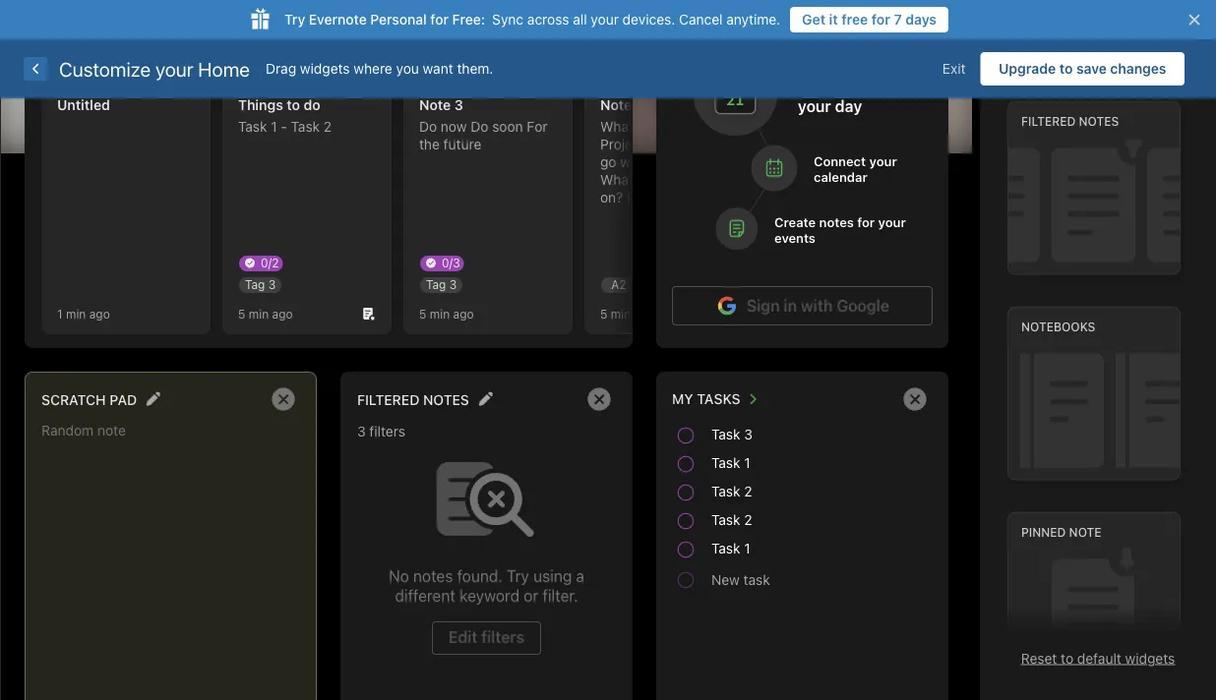 Task type: describe. For each thing, give the bounding box(es) containing it.
default
[[1077, 650, 1122, 667]]

scratch pad
[[41, 392, 137, 408]]

1 horizontal spatial filtered notes
[[1021, 114, 1119, 128]]

reset to default widgets
[[1021, 650, 1175, 667]]

exit button
[[928, 52, 980, 86]]

you
[[396, 61, 419, 77]]

scratch
[[41, 392, 106, 408]]

personal
[[370, 11, 427, 28]]

save
[[1076, 61, 1107, 77]]

1 vertical spatial filtered notes
[[357, 392, 469, 408]]

0 vertical spatial your
[[591, 11, 619, 28]]

reset
[[1021, 650, 1057, 667]]

note
[[1069, 526, 1102, 539]]

0 vertical spatial filtered
[[1021, 114, 1076, 128]]

drag
[[266, 61, 296, 77]]

upgrade
[[999, 61, 1056, 77]]

good
[[39, 75, 82, 96]]

where
[[354, 61, 392, 77]]

morning,
[[87, 75, 157, 96]]

1 horizontal spatial widgets
[[1125, 650, 1175, 667]]

to for upgrade
[[1059, 61, 1073, 77]]

free
[[842, 11, 868, 28]]

get it free for 7 days
[[802, 11, 937, 28]]

0 horizontal spatial your
[[155, 57, 193, 80]]

filtered notes button
[[357, 387, 469, 412]]

reset to default widgets button
[[1021, 650, 1175, 667]]

evernote
[[309, 11, 367, 28]]

notes inside button
[[423, 392, 469, 408]]



Task type: vqa. For each thing, say whether or not it's contained in the screenshot.
where
yes



Task type: locate. For each thing, give the bounding box(es) containing it.
remove image
[[264, 380, 303, 419], [895, 380, 935, 419]]

7
[[894, 11, 902, 28]]

anytime.
[[726, 11, 780, 28]]

remove image
[[580, 380, 619, 419]]

edit widget title image
[[146, 392, 161, 407], [478, 392, 493, 407]]

0 horizontal spatial edit widget title image
[[146, 392, 161, 407]]

cancel
[[679, 11, 723, 28]]

2 remove image from the left
[[895, 380, 935, 419]]

for
[[430, 11, 449, 28], [872, 11, 890, 28]]

customize
[[59, 57, 151, 80]]

1 vertical spatial to
[[1061, 650, 1074, 667]]

your right all
[[591, 11, 619, 28]]

filtered
[[1021, 114, 1076, 128], [357, 392, 419, 408]]

your left home
[[155, 57, 193, 80]]

edit widget title image for scratch pad
[[146, 392, 161, 407]]

0 horizontal spatial notes
[[423, 392, 469, 408]]

0 vertical spatial notes
[[1079, 114, 1119, 128]]

1 vertical spatial your
[[155, 57, 193, 80]]

filtered notes
[[1021, 114, 1119, 128], [357, 392, 469, 408]]

1 edit widget title image from the left
[[146, 392, 161, 407]]

widgets
[[300, 61, 350, 77], [1125, 650, 1175, 667]]

1 horizontal spatial edit widget title image
[[478, 392, 493, 407]]

notes
[[1079, 114, 1119, 128], [423, 392, 469, 408]]

1 horizontal spatial for
[[872, 11, 890, 28]]

edit widget title image right filtered notes button
[[478, 392, 493, 407]]

0 horizontal spatial remove image
[[264, 380, 303, 419]]

widgets right drag
[[300, 61, 350, 77]]

1 remove image from the left
[[264, 380, 303, 419]]

0 horizontal spatial for
[[430, 11, 449, 28]]

1 horizontal spatial filtered
[[1021, 114, 1076, 128]]

to right reset
[[1061, 650, 1074, 667]]

pinned note
[[1021, 526, 1102, 539]]

your
[[591, 11, 619, 28], [155, 57, 193, 80]]

scratch pad button
[[41, 387, 137, 412]]

try evernote personal for free: sync across all your devices. cancel anytime.
[[284, 11, 780, 28]]

changes
[[1110, 61, 1166, 77]]

pinned
[[1021, 526, 1066, 539]]

1 for from the left
[[430, 11, 449, 28]]

across
[[527, 11, 569, 28]]

upgrade to save changes
[[999, 61, 1166, 77]]

them.
[[457, 61, 493, 77]]

sync
[[492, 11, 524, 28]]

1 vertical spatial widgets
[[1125, 650, 1175, 667]]

get
[[802, 11, 826, 28]]

1 vertical spatial notes
[[423, 392, 469, 408]]

for left free:
[[430, 11, 449, 28]]

1 vertical spatial filtered
[[357, 392, 419, 408]]

to
[[1059, 61, 1073, 77], [1061, 650, 1074, 667]]

it
[[829, 11, 838, 28]]

good morning, john!
[[39, 75, 205, 96]]

to for reset
[[1061, 650, 1074, 667]]

get it free for 7 days button
[[790, 7, 949, 32]]

drag widgets where you want them.
[[266, 61, 493, 77]]

want
[[423, 61, 453, 77]]

edit widget title image right pad
[[146, 392, 161, 407]]

home
[[198, 57, 250, 80]]

0 vertical spatial widgets
[[300, 61, 350, 77]]

free:
[[452, 11, 485, 28]]

2 edit widget title image from the left
[[478, 392, 493, 407]]

for for 7
[[872, 11, 890, 28]]

1 horizontal spatial notes
[[1079, 114, 1119, 128]]

devices.
[[623, 11, 675, 28]]

customize your home
[[59, 57, 250, 80]]

all
[[573, 11, 587, 28]]

days
[[905, 11, 937, 28]]

0 horizontal spatial filtered notes
[[357, 392, 469, 408]]

for left 7
[[872, 11, 890, 28]]

upgrade to save changes button
[[980, 52, 1185, 86]]

0 horizontal spatial filtered
[[357, 392, 419, 408]]

1 horizontal spatial your
[[591, 11, 619, 28]]

pad
[[109, 392, 137, 408]]

for for free:
[[430, 11, 449, 28]]

notebooks
[[1021, 320, 1095, 334]]

edit widget title image for filtered notes
[[478, 392, 493, 407]]

0 horizontal spatial widgets
[[300, 61, 350, 77]]

0 vertical spatial to
[[1059, 61, 1073, 77]]

john!
[[161, 75, 205, 96]]

try
[[284, 11, 305, 28]]

to inside "button"
[[1059, 61, 1073, 77]]

1 horizontal spatial remove image
[[895, 380, 935, 419]]

2 for from the left
[[872, 11, 890, 28]]

0 vertical spatial filtered notes
[[1021, 114, 1119, 128]]

to left save
[[1059, 61, 1073, 77]]

for inside button
[[872, 11, 890, 28]]

filtered inside button
[[357, 392, 419, 408]]

exit
[[942, 61, 966, 77]]

widgets right default
[[1125, 650, 1175, 667]]



